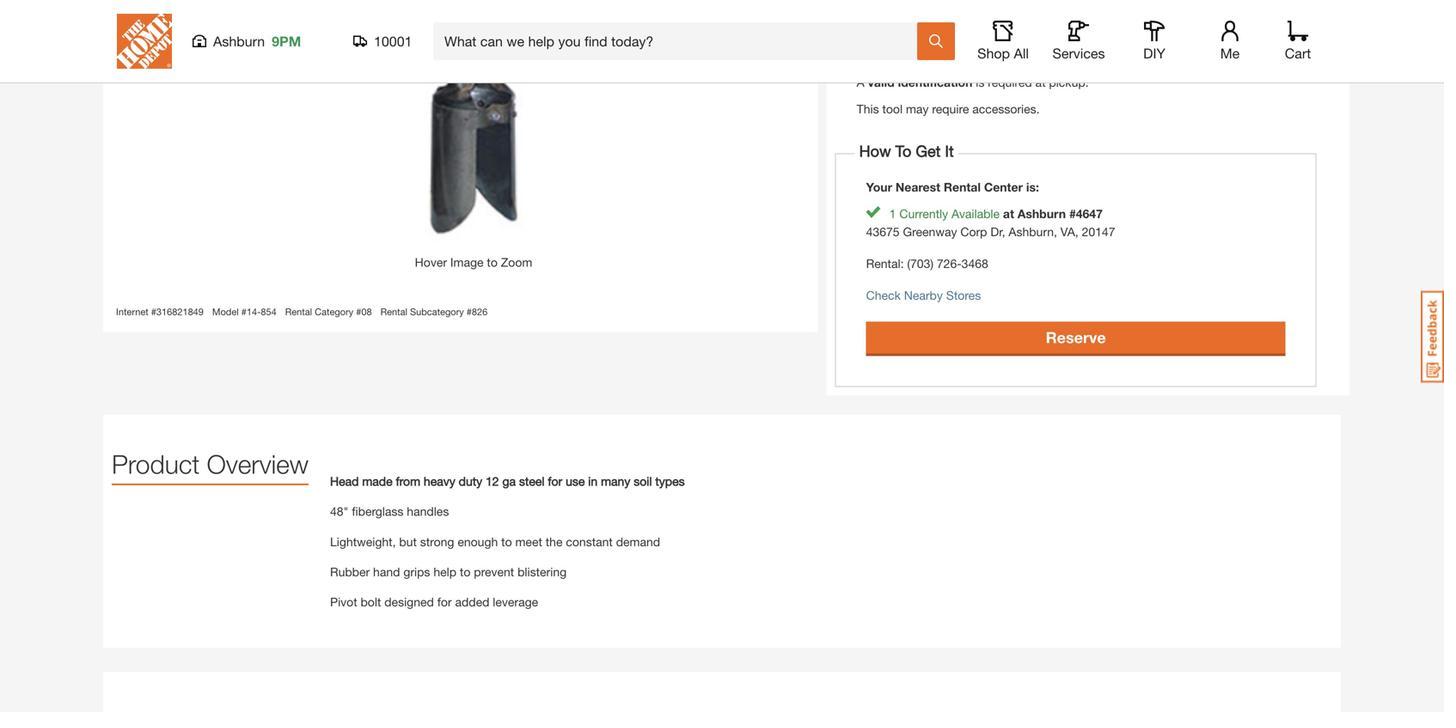 Task type: describe. For each thing, give the bounding box(es) containing it.
enough
[[458, 535, 498, 549]]

blistering
[[518, 565, 567, 579]]

shop
[[978, 45, 1010, 61]]

4 weeks
[[1255, 8, 1301, 23]]

internet
[[116, 307, 148, 318]]

lightweight,
[[330, 535, 396, 549]]

reserve
[[1046, 329, 1106, 347]]

constant
[[566, 535, 613, 549]]

316821849
[[156, 307, 204, 318]]

day
[[1025, 8, 1046, 23]]

hover image to zoom
[[415, 255, 532, 270]]

to for meet
[[501, 535, 512, 549]]

is:
[[1026, 180, 1039, 194]]

cart
[[1285, 45, 1311, 61]]

category
[[315, 307, 354, 318]]

designed
[[385, 596, 434, 610]]

nearby
[[904, 289, 943, 303]]

heavy
[[424, 474, 455, 489]]

meet
[[515, 535, 542, 549]]

head made from heavy duty 12 ga steel for use in many soil types
[[330, 474, 685, 489]]

fiberglass
[[352, 505, 404, 519]]

strong
[[420, 535, 454, 549]]

valid
[[868, 75, 895, 90]]

What can we help you find today? search field
[[445, 23, 917, 59]]

stores
[[946, 289, 981, 303]]

# inside "1 currently available at ashburn # 4647 43675 greenway corp dr , ashburn , va , 20147"
[[1070, 207, 1076, 221]]

per week
[[1126, 8, 1177, 23]]

me
[[1221, 45, 1240, 61]]

826
[[472, 307, 488, 318]]

rental:
[[866, 257, 904, 271]]

# right internet
[[151, 307, 156, 318]]

a valid identification is required at pickup.
[[857, 75, 1089, 90]]

help
[[434, 565, 457, 579]]

0 horizontal spatial rental
[[285, 307, 312, 318]]

tool
[[883, 102, 903, 116]]

head
[[330, 474, 359, 489]]

a
[[857, 75, 865, 90]]

4-
[[876, 8, 888, 23]]

2 horizontal spatial rental
[[944, 180, 981, 194]]

nearest
[[896, 180, 941, 194]]

prevent
[[474, 565, 514, 579]]

greenway
[[903, 225, 957, 239]]

ashburn 9pm
[[213, 33, 301, 49]]

grips
[[404, 565, 430, 579]]

hover
[[415, 255, 447, 270]]

may
[[906, 102, 929, 116]]

your for your deposit will be calculated at checkout. credit cards accepted. no cash.
[[857, 49, 881, 63]]

per for per week
[[1126, 8, 1144, 23]]

use
[[566, 474, 585, 489]]

# right category
[[356, 307, 361, 318]]

credit
[[1095, 49, 1128, 63]]

1 currently available at ashburn # 4647 43675 greenway corp dr , ashburn , va , 20147
[[866, 207, 1116, 239]]

per day
[[1003, 8, 1046, 23]]

diy
[[1144, 45, 1166, 61]]

cards
[[1131, 49, 1163, 63]]

will
[[929, 49, 946, 63]]

3 , from the left
[[1075, 225, 1079, 239]]

your nearest rental center is:
[[866, 180, 1039, 194]]

checkout.
[[1039, 49, 1092, 63]]

hours
[[888, 8, 920, 23]]

dr
[[991, 225, 1002, 239]]

it
[[945, 142, 954, 161]]

reserve button
[[866, 322, 1286, 354]]

available
[[952, 207, 1000, 221]]

subcategory
[[410, 307, 464, 318]]

# right model
[[241, 307, 247, 318]]

added
[[455, 596, 490, 610]]

made
[[362, 474, 393, 489]]

lightweight, but strong enough to meet the constant demand
[[330, 535, 660, 549]]

va
[[1061, 225, 1075, 239]]

require
[[932, 102, 969, 116]]

weeks
[[1265, 8, 1301, 23]]

get
[[916, 142, 941, 161]]

rental: (703) 726-3468
[[866, 257, 989, 271]]

48" fiberglass handles
[[330, 505, 449, 519]]

12
[[486, 474, 499, 489]]

rubber hand grips help to prevent blistering
[[330, 565, 567, 579]]

corp
[[961, 225, 987, 239]]

1 vertical spatial ashburn
[[1018, 207, 1066, 221]]

the home depot logo image
[[117, 14, 172, 69]]

leverage
[[493, 596, 538, 610]]

rubber
[[330, 565, 370, 579]]

center
[[984, 180, 1023, 194]]

no
[[1224, 49, 1239, 63]]

4-hours
[[876, 8, 920, 23]]



Task type: locate. For each thing, give the bounding box(es) containing it.
1
[[890, 207, 896, 221]]

demand
[[616, 535, 660, 549]]

726-
[[937, 257, 962, 271]]

1 horizontal spatial rental
[[381, 307, 407, 318]]

10001 button
[[353, 33, 413, 50]]

hand
[[373, 565, 400, 579]]

14-
[[247, 307, 261, 318]]

1 vertical spatial to
[[501, 535, 512, 549]]

1 , from the left
[[1002, 225, 1006, 239]]

,
[[1002, 225, 1006, 239], [1054, 225, 1057, 239], [1075, 225, 1079, 239]]

shop all button
[[976, 21, 1031, 62]]

currently
[[900, 207, 948, 221]]

0 vertical spatial to
[[487, 255, 498, 270]]

pivot
[[330, 596, 357, 610]]

cash.
[[1243, 49, 1274, 63]]

product overview
[[112, 449, 309, 480]]

to
[[896, 142, 912, 161]]

1 vertical spatial for
[[437, 596, 452, 610]]

to for prevent
[[460, 565, 471, 579]]

1 vertical spatial at
[[1036, 75, 1046, 90]]

image
[[450, 255, 484, 270]]

rental right the 854
[[285, 307, 312, 318]]

0 horizontal spatial per
[[1003, 8, 1022, 23]]

to left zoom
[[487, 255, 498, 270]]

1 horizontal spatial for
[[548, 474, 563, 489]]

all
[[1014, 45, 1029, 61]]

model
[[212, 307, 239, 318]]

at up required
[[1025, 49, 1035, 63]]

at down center
[[1003, 207, 1014, 221]]

pivot bolt designed for added leverage
[[330, 596, 538, 610]]

2 horizontal spatial to
[[501, 535, 512, 549]]

ashburn down is:
[[1018, 207, 1066, 221]]

deposit
[[884, 49, 926, 63]]

at for required
[[1036, 75, 1046, 90]]

check nearby stores link
[[866, 289, 981, 303]]

0 vertical spatial ashburn
[[213, 33, 265, 49]]

per left day
[[1003, 8, 1022, 23]]

this
[[857, 102, 879, 116]]

3468
[[962, 257, 989, 271]]

, left va
[[1054, 225, 1057, 239]]

at left pickup.
[[1036, 75, 1046, 90]]

0 vertical spatial at
[[1025, 49, 1035, 63]]

854
[[261, 307, 277, 318]]

2 vertical spatial at
[[1003, 207, 1014, 221]]

1 vertical spatial your
[[866, 180, 892, 194]]

accepted.
[[1167, 49, 1220, 63]]

accessories.
[[973, 102, 1040, 116]]

to right help
[[460, 565, 471, 579]]

overview
[[207, 449, 309, 480]]

be
[[950, 49, 963, 63]]

but
[[399, 535, 417, 549]]

#
[[1070, 207, 1076, 221], [151, 307, 156, 318], [241, 307, 247, 318], [356, 307, 361, 318], [467, 307, 472, 318]]

10001
[[374, 33, 412, 49]]

2 per from the left
[[1126, 8, 1144, 23]]

2 vertical spatial to
[[460, 565, 471, 579]]

1 horizontal spatial per
[[1126, 8, 1144, 23]]

, right corp
[[1002, 225, 1006, 239]]

your for your nearest rental center is:
[[866, 180, 892, 194]]

0 horizontal spatial to
[[460, 565, 471, 579]]

hover image to zoom link
[[216, 0, 732, 272]]

0 vertical spatial your
[[857, 49, 881, 63]]

check nearby stores
[[866, 289, 981, 303]]

your up a
[[857, 49, 881, 63]]

for left added
[[437, 596, 452, 610]]

1 horizontal spatial ,
[[1054, 225, 1057, 239]]

to left meet
[[501, 535, 512, 549]]

# right subcategory on the left top
[[467, 307, 472, 318]]

your up the 1
[[866, 180, 892, 194]]

in
[[588, 474, 598, 489]]

from
[[396, 474, 420, 489]]

duty
[[459, 474, 482, 489]]

at for calculated
[[1025, 49, 1035, 63]]

rental right 08
[[381, 307, 407, 318]]

for
[[548, 474, 563, 489], [437, 596, 452, 610]]

per for per day
[[1003, 8, 1022, 23]]

4647
[[1076, 207, 1103, 221]]

identification
[[898, 75, 973, 90]]

bolt
[[361, 596, 381, 610]]

services
[[1053, 45, 1105, 61]]

20147
[[1082, 225, 1116, 239]]

internet # 316821849 model # 14-854 rental category # 08 rental subcategory # 826
[[116, 307, 488, 318]]

types
[[655, 474, 685, 489]]

# up va
[[1070, 207, 1076, 221]]

check
[[866, 289, 901, 303]]

handles
[[407, 505, 449, 519]]

this tool may require accessories.
[[857, 102, 1040, 116]]

zoom
[[501, 255, 532, 270]]

08
[[361, 307, 372, 318]]

product
[[112, 449, 200, 480]]

2 , from the left
[[1054, 225, 1057, 239]]

steel
[[519, 474, 545, 489]]

ashburn left 9pm
[[213, 33, 265, 49]]

rental up available
[[944, 180, 981, 194]]

your
[[857, 49, 881, 63], [866, 180, 892, 194]]

to
[[487, 255, 498, 270], [501, 535, 512, 549], [460, 565, 471, 579]]

43675
[[866, 225, 900, 239]]

per left week
[[1126, 8, 1144, 23]]

how to get it
[[855, 142, 958, 161]]

0 vertical spatial for
[[548, 474, 563, 489]]

1 horizontal spatial to
[[487, 255, 498, 270]]

per
[[1003, 8, 1022, 23], [1126, 8, 1144, 23]]

2 vertical spatial ashburn
[[1009, 225, 1054, 239]]

for left 'use'
[[548, 474, 563, 489]]

1 per from the left
[[1003, 8, 1022, 23]]

your deposit will be calculated at checkout. credit cards accepted. no cash.
[[857, 49, 1274, 63]]

soil
[[634, 474, 652, 489]]

diy button
[[1127, 21, 1182, 62]]

is
[[976, 75, 985, 90]]

0 horizontal spatial ,
[[1002, 225, 1006, 239]]

calculated
[[967, 49, 1022, 63]]

0 horizontal spatial for
[[437, 596, 452, 610]]

feedback link image
[[1421, 291, 1444, 383]]

(703)
[[907, 257, 934, 271]]

week
[[1147, 8, 1177, 23]]

required
[[988, 75, 1032, 90]]

4
[[1255, 8, 1262, 23]]

ashburn right the dr on the right top of the page
[[1009, 225, 1054, 239]]

at inside "1 currently available at ashburn # 4647 43675 greenway corp dr , ashburn , va , 20147"
[[1003, 207, 1014, 221]]

48"
[[330, 505, 349, 519]]

2 horizontal spatial ,
[[1075, 225, 1079, 239]]

shop all
[[978, 45, 1029, 61]]

, left 20147
[[1075, 225, 1079, 239]]



Task type: vqa. For each thing, say whether or not it's contained in the screenshot.
14-
yes



